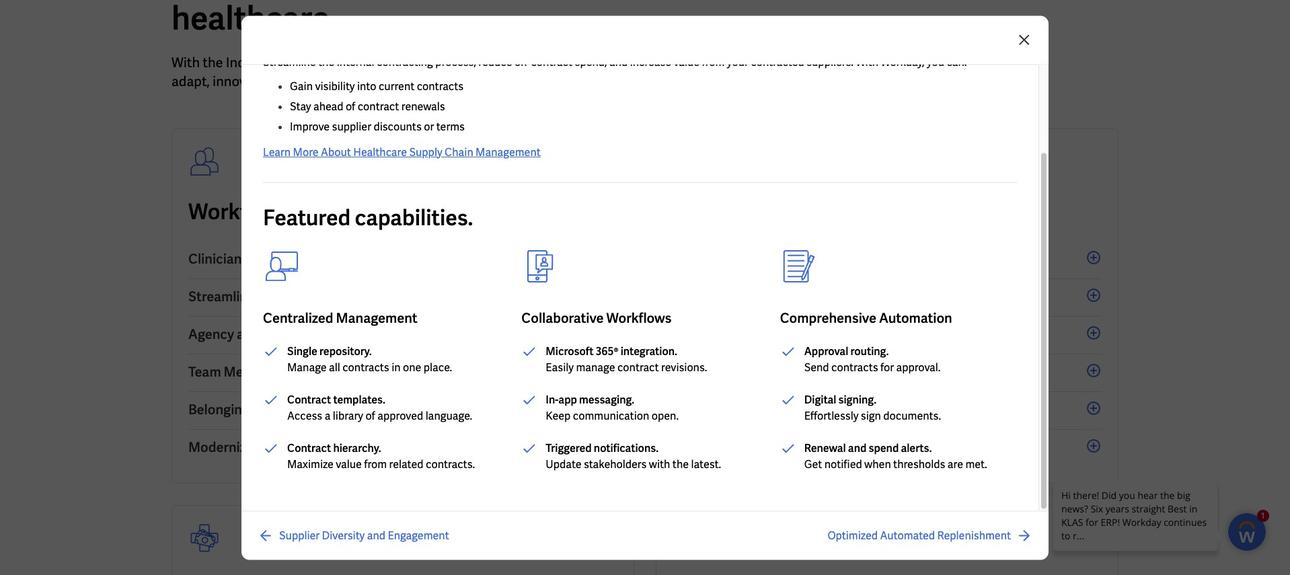 Task type: locate. For each thing, give the bounding box(es) containing it.
0 vertical spatial to
[[735, 54, 748, 71]]

effortlessly
[[804, 409, 859, 423]]

your left help
[[727, 55, 748, 69]]

1 vertical spatial value
[[336, 457, 362, 471]]

contracting
[[377, 55, 433, 69]]

0 horizontal spatial optimized
[[673, 439, 736, 456]]

clinician engagement and retention button
[[188, 241, 617, 279]]

of left partners
[[666, 54, 678, 71]]

1 horizontal spatial to
[[735, 54, 748, 71]]

with the industry accelerator for healthcare, you benefit from a global ecosystem of partners to help you adapt, innovate, and scale—all while fast-tracking your digital transformation.
[[172, 54, 802, 90]]

contract inside gain visibility into current contracts stay ahead of contract renewals improve supplier discounts or terms
[[358, 100, 399, 114]]

2 vertical spatial engagement
[[388, 528, 449, 542]]

0 horizontal spatial value
[[336, 457, 362, 471]]

1 vertical spatial chain
[[842, 250, 878, 268]]

chain down terms
[[445, 145, 473, 159]]

you
[[445, 54, 467, 71], [780, 54, 802, 71], [927, 55, 944, 69]]

1 horizontal spatial from
[[516, 54, 544, 71]]

contracts inside gain visibility into current contracts stay ahead of contract renewals improve supplier discounts or terms
[[417, 79, 464, 93]]

from up digital
[[516, 54, 544, 71]]

1 horizontal spatial health
[[456, 198, 522, 226]]

1 horizontal spatial optimized
[[828, 528, 878, 542]]

you up tracking
[[445, 54, 467, 71]]

microsoft 365® integration. easily manage contract revisions.
[[546, 344, 707, 375]]

of
[[666, 54, 678, 71], [346, 100, 355, 114], [432, 198, 452, 226], [366, 409, 375, 423]]

approval
[[804, 344, 848, 358]]

1 horizontal spatial supplier
[[673, 363, 724, 381]]

0 horizontal spatial supplier diversity and engagement
[[279, 528, 449, 542]]

and inside with the industry accelerator for healthcare, you benefit from a global ecosystem of partners to help you adapt, innovate, and scale—all while fast-tracking your digital transformation.
[[271, 73, 294, 90]]

current
[[379, 79, 414, 93]]

optimized inside 'featured capabilities.' dialog
[[828, 528, 878, 542]]

the up adapt,
[[203, 54, 223, 71]]

1 horizontal spatial supplier diversity and engagement
[[673, 363, 886, 381]]

comprehensive automation
[[780, 309, 952, 327]]

risk
[[852, 326, 878, 343]]

innovate,
[[213, 73, 268, 90]]

workforce for the future of health
[[188, 198, 522, 226]]

1 vertical spatial automated
[[880, 528, 935, 542]]

2 vertical spatial diversity
[[322, 528, 365, 542]]

contract down integration.
[[617, 361, 659, 375]]

a left global at the top left of the page
[[547, 54, 555, 71]]

belonging and diversity to drive health equity
[[188, 401, 468, 418]]

the
[[203, 54, 223, 71], [318, 55, 334, 69], [327, 198, 360, 226], [672, 457, 689, 471]]

terms
[[436, 120, 465, 134]]

1 horizontal spatial engagement
[[388, 528, 449, 542]]

signing.
[[838, 393, 876, 407]]

delivery
[[333, 439, 383, 456]]

1 vertical spatial contract
[[358, 100, 399, 114]]

contract up digital
[[531, 55, 572, 69]]

1 horizontal spatial supplier diversity and engagement button
[[673, 354, 1102, 392]]

automated
[[738, 439, 807, 456], [880, 528, 935, 542]]

optimized for optimized automated replenishment button within 'featured capabilities.' dialog
[[828, 528, 878, 542]]

supply down "or"
[[409, 145, 442, 159]]

2 horizontal spatial contracts
[[831, 361, 878, 375]]

0 vertical spatial optimized automated replenishment
[[673, 439, 903, 456]]

chain inside clinically integrated supply chain button
[[842, 250, 878, 268]]

0 horizontal spatial chain
[[445, 145, 473, 159]]

contract up access
[[287, 393, 331, 407]]

1 horizontal spatial for
[[353, 54, 370, 71]]

1 horizontal spatial chain
[[842, 250, 878, 268]]

scale—all
[[297, 73, 356, 90]]

0 horizontal spatial supplier diversity and engagement button
[[258, 527, 449, 543]]

communication
[[573, 409, 649, 423]]

0 vertical spatial supplier diversity and engagement button
[[673, 354, 1102, 392]]

2 horizontal spatial contract
[[617, 361, 659, 375]]

0 vertical spatial your
[[727, 55, 748, 69]]

contracts
[[417, 79, 464, 93], [342, 361, 389, 375], [831, 361, 878, 375]]

from inside contract hierarchy. maximize value from related contracts.
[[364, 457, 387, 471]]

1 vertical spatial supplier
[[279, 528, 320, 542]]

1 vertical spatial optimized automated replenishment
[[828, 528, 1011, 542]]

for up while
[[353, 54, 370, 71]]

0 horizontal spatial with
[[172, 54, 200, 71]]

increase
[[630, 55, 671, 69]]

the left "future"
[[327, 198, 360, 226]]

0 horizontal spatial contract
[[358, 100, 399, 114]]

retention
[[350, 250, 410, 268]]

for inside approval routing. send contracts for approval.
[[880, 361, 894, 375]]

1 vertical spatial engagement
[[809, 363, 886, 381]]

1 vertical spatial supplier diversity and engagement
[[279, 528, 449, 542]]

contract down the into
[[358, 100, 399, 114]]

streamline the internal contracting process, reduce off-contract spend, and increase value from your contracted suppliers. with workday, you can:
[[263, 55, 967, 69]]

0 vertical spatial health
[[456, 198, 522, 226]]

of inside with the industry accelerator for healthcare, you benefit from a global ecosystem of partners to help you adapt, innovate, and scale—all while fast-tracking your digital transformation.
[[666, 54, 678, 71]]

for for send
[[880, 361, 894, 375]]

0 vertical spatial supplier
[[673, 363, 724, 381]]

0 vertical spatial a
[[547, 54, 555, 71]]

contract up maximize at the left
[[287, 441, 331, 455]]

0 vertical spatial chain
[[445, 145, 473, 159]]

update
[[546, 457, 582, 471]]

2 horizontal spatial engagement
[[809, 363, 886, 381]]

contract
[[531, 55, 572, 69], [358, 100, 399, 114], [617, 361, 659, 375]]

of down templates.
[[366, 409, 375, 423]]

for up clinician engagement and retention
[[295, 198, 323, 226]]

your down benefit
[[473, 73, 500, 90]]

and inside renewal and spend alerts. get notified when thresholds are met.
[[848, 441, 867, 455]]

0 vertical spatial value
[[674, 55, 700, 69]]

1 vertical spatial optimized automated replenishment button
[[828, 527, 1032, 543]]

1 vertical spatial supply
[[798, 250, 839, 268]]

with left workday,
[[856, 55, 878, 69]]

value inside contract hierarchy. maximize value from related contracts.
[[336, 457, 362, 471]]

labor
[[320, 326, 356, 343]]

0 horizontal spatial supplier
[[279, 528, 320, 542]]

supplier
[[332, 120, 371, 134]]

digital
[[503, 73, 541, 90]]

single
[[287, 344, 317, 358]]

supplier- and supply-related risk management button
[[673, 317, 1102, 354]]

place.
[[424, 361, 452, 375]]

or
[[424, 120, 434, 134]]

diversity
[[726, 363, 781, 381], [278, 401, 332, 418], [322, 528, 365, 542]]

1 horizontal spatial contracts
[[417, 79, 464, 93]]

contracts down routing. at the right bottom of page
[[831, 361, 878, 375]]

of inside gain visibility into current contracts stay ahead of contract renewals improve supplier discounts or terms
[[346, 100, 355, 114]]

management
[[476, 145, 541, 159], [336, 309, 417, 327], [880, 326, 962, 343], [791, 401, 873, 418]]

supplier diversity and engagement button
[[673, 354, 1102, 392], [258, 527, 449, 543]]

supply inside 'featured capabilities.' dialog
[[409, 145, 442, 159]]

you right help
[[780, 54, 802, 71]]

related
[[389, 457, 423, 471]]

value
[[674, 55, 700, 69], [336, 457, 362, 471]]

0 vertical spatial for
[[353, 54, 370, 71]]

clinically integrated supply chain button
[[673, 241, 1102, 279]]

notified
[[824, 457, 862, 471]]

internal
[[337, 55, 374, 69]]

to left help
[[735, 54, 748, 71]]

a inside with the industry accelerator for healthcare, you benefit from a global ecosystem of partners to help you adapt, innovate, and scale—all while fast-tracking your digital transformation.
[[547, 54, 555, 71]]

with up adapt,
[[172, 54, 200, 71]]

you left can:
[[927, 55, 944, 69]]

1 vertical spatial to
[[335, 401, 348, 418]]

2 vertical spatial for
[[880, 361, 894, 375]]

contract inside contract hierarchy. maximize value from related contracts.
[[287, 441, 331, 455]]

1 vertical spatial your
[[473, 73, 500, 90]]

all
[[329, 361, 340, 375]]

supply up sourcing
[[798, 250, 839, 268]]

from down delivery
[[364, 457, 387, 471]]

2 horizontal spatial for
[[880, 361, 894, 375]]

health for of
[[456, 198, 522, 226]]

your
[[727, 55, 748, 69], [473, 73, 500, 90]]

recruiting
[[266, 288, 329, 305]]

1 vertical spatial diversity
[[278, 401, 332, 418]]

0 horizontal spatial from
[[364, 457, 387, 471]]

1 vertical spatial for
[[295, 198, 323, 226]]

contract up "single" on the bottom of the page
[[263, 326, 317, 343]]

with inside with the industry accelerator for healthcare, you benefit from a global ecosystem of partners to help you adapt, innovate, and scale—all while fast-tracking your digital transformation.
[[172, 54, 200, 71]]

0 horizontal spatial automated
[[738, 439, 807, 456]]

onboarding
[[357, 288, 430, 305]]

optimized automated replenishment for the topmost optimized automated replenishment button
[[673, 439, 903, 456]]

partners
[[681, 54, 732, 71]]

0 vertical spatial contract
[[531, 55, 572, 69]]

streamlined recruiting and onboarding
[[188, 288, 430, 305]]

tracking
[[420, 73, 470, 90]]

replenishment inside 'featured capabilities.' dialog
[[937, 528, 1011, 542]]

0 horizontal spatial to
[[335, 401, 348, 418]]

contracts up renewals
[[417, 79, 464, 93]]

diversity inside belonging and diversity to drive health equity button
[[278, 401, 332, 418]]

streamlined
[[188, 288, 263, 305]]

of right "future"
[[432, 198, 452, 226]]

1 vertical spatial optimized
[[828, 528, 878, 542]]

0 horizontal spatial contracts
[[342, 361, 389, 375]]

workday,
[[881, 55, 925, 69]]

contracts down repository.
[[342, 361, 389, 375]]

1 horizontal spatial your
[[727, 55, 748, 69]]

the up scale—all
[[318, 55, 334, 69]]

from
[[516, 54, 544, 71], [702, 55, 725, 69], [364, 457, 387, 471]]

of up supplier
[[346, 100, 355, 114]]

a inside 'contract templates. access a library of approved language.'
[[325, 409, 331, 423]]

0 vertical spatial automated
[[738, 439, 807, 456]]

1 horizontal spatial automated
[[880, 528, 935, 542]]

contracts.
[[426, 457, 475, 471]]

notifications.
[[594, 441, 659, 455]]

health inside button
[[386, 401, 427, 418]]

health for drive
[[386, 401, 427, 418]]

0 horizontal spatial health
[[386, 401, 427, 418]]

to left drive at the left of the page
[[335, 401, 348, 418]]

0 vertical spatial engagement
[[244, 250, 321, 268]]

the right with
[[672, 457, 689, 471]]

messaging.
[[579, 393, 634, 407]]

supply inside button
[[798, 250, 839, 268]]

a
[[547, 54, 555, 71], [325, 409, 331, 423]]

1 horizontal spatial value
[[674, 55, 700, 69]]

optimized automated replenishment inside 'featured capabilities.' dialog
[[828, 528, 1011, 542]]

value down hierarchy.
[[336, 457, 362, 471]]

1 vertical spatial supplier diversity and engagement button
[[258, 527, 449, 543]]

0 horizontal spatial your
[[473, 73, 500, 90]]

1 horizontal spatial replenishment
[[937, 528, 1011, 542]]

fast-
[[394, 73, 420, 90]]

1 horizontal spatial contract
[[531, 55, 572, 69]]

contracts inside the single repository. manage all contracts in one place.
[[342, 361, 389, 375]]

0 horizontal spatial supply
[[409, 145, 442, 159]]

for inside with the industry accelerator for healthcare, you benefit from a global ecosystem of partners to help you adapt, innovate, and scale—all while fast-tracking your digital transformation.
[[353, 54, 370, 71]]

engagement inside 'featured capabilities.' dialog
[[388, 528, 449, 542]]

0 vertical spatial replenishment
[[810, 439, 903, 456]]

chain inside 'featured capabilities.' dialog
[[445, 145, 473, 159]]

can:
[[947, 55, 967, 69]]

0 horizontal spatial for
[[295, 198, 323, 226]]

renewal and spend alerts. get notified when thresholds are met.
[[804, 441, 987, 471]]

alerts.
[[901, 441, 932, 455]]

1 horizontal spatial with
[[856, 55, 878, 69]]

benefit
[[470, 54, 513, 71]]

0 vertical spatial supply
[[409, 145, 442, 159]]

featured capabilities. dialog
[[0, 0, 1290, 575]]

capabilities.
[[355, 204, 473, 232]]

agency and contract labor optimization button
[[188, 317, 617, 354]]

1 horizontal spatial supply
[[798, 250, 839, 268]]

from left help
[[702, 55, 725, 69]]

from inside with the industry accelerator for healthcare, you benefit from a global ecosystem of partners to help you adapt, innovate, and scale—all while fast-tracking your digital transformation.
[[516, 54, 544, 71]]

2 vertical spatial contract
[[617, 361, 659, 375]]

adapt,
[[172, 73, 210, 90]]

experience
[[278, 363, 346, 381]]

a left library
[[325, 409, 331, 423]]

chain up value-driven sourcing button
[[842, 250, 878, 268]]

when
[[864, 457, 891, 471]]

2 horizontal spatial you
[[927, 55, 944, 69]]

1 vertical spatial health
[[386, 401, 427, 418]]

supplier inside 'featured capabilities.' dialog
[[279, 528, 320, 542]]

value right increase
[[674, 55, 700, 69]]

in-app messaging. keep communication open.
[[546, 393, 679, 423]]

0 vertical spatial optimized
[[673, 439, 736, 456]]

1 vertical spatial a
[[325, 409, 331, 423]]

0 horizontal spatial replenishment
[[810, 439, 903, 456]]

0 horizontal spatial a
[[325, 409, 331, 423]]

workforce
[[188, 198, 291, 226]]

modernized hr service delivery button
[[188, 430, 617, 467]]

for down routing. at the right bottom of page
[[880, 361, 894, 375]]

your inside with the industry accelerator for healthcare, you benefit from a global ecosystem of partners to help you adapt, innovate, and scale—all while fast-tracking your digital transformation.
[[473, 73, 500, 90]]

chain
[[445, 145, 473, 159], [842, 250, 878, 268]]

1 horizontal spatial a
[[547, 54, 555, 71]]

1 vertical spatial replenishment
[[937, 528, 1011, 542]]



Task type: describe. For each thing, give the bounding box(es) containing it.
learn more about healthcare supply chain management
[[263, 145, 541, 159]]

related
[[802, 326, 849, 343]]

optimization
[[358, 326, 438, 343]]

of inside 'contract templates. access a library of approved language.'
[[366, 409, 375, 423]]

contract templates. access a library of approved language.
[[287, 393, 472, 423]]

microsoft
[[546, 344, 594, 358]]

visibility
[[315, 79, 355, 93]]

manage
[[576, 361, 615, 375]]

ahead
[[313, 100, 343, 114]]

integrated
[[731, 250, 795, 268]]

2 horizontal spatial from
[[702, 55, 725, 69]]

accelerator
[[279, 54, 350, 71]]

gain
[[290, 79, 313, 93]]

more
[[293, 145, 319, 159]]

0 vertical spatial supplier diversity and engagement
[[673, 363, 886, 381]]

diversity inside 'featured capabilities.' dialog
[[322, 528, 365, 542]]

templates.
[[333, 393, 385, 407]]

clinician
[[188, 250, 242, 268]]

modernized
[[188, 439, 261, 456]]

easily
[[546, 361, 574, 375]]

with inside 'featured capabilities.' dialog
[[856, 55, 878, 69]]

belonging and diversity to drive health equity button
[[188, 392, 617, 430]]

in
[[392, 361, 401, 375]]

0 horizontal spatial engagement
[[244, 250, 321, 268]]

renewal
[[804, 441, 846, 455]]

get
[[804, 457, 822, 471]]

optimized for the topmost optimized automated replenishment button
[[673, 439, 736, 456]]

suppliers.
[[807, 55, 854, 69]]

documents.
[[883, 409, 941, 423]]

hierarchy.
[[333, 441, 381, 455]]

keep
[[546, 409, 571, 423]]

one
[[403, 361, 421, 375]]

supplier- and supply-related risk management
[[673, 326, 962, 343]]

contracts for current
[[417, 79, 464, 93]]

single repository. manage all contracts in one place.
[[287, 344, 452, 375]]

hr
[[264, 439, 282, 456]]

collaborative workflows
[[521, 309, 672, 327]]

contracted
[[751, 55, 804, 69]]

0 horizontal spatial you
[[445, 54, 467, 71]]

optimized automated replenishment button inside 'featured capabilities.' dialog
[[828, 527, 1032, 543]]

team
[[188, 363, 221, 381]]

team member experience and well-being
[[188, 363, 440, 381]]

contract inside 'contract templates. access a library of approved language.'
[[287, 393, 331, 407]]

automation
[[879, 309, 952, 327]]

belonging
[[188, 401, 250, 418]]

driven
[[711, 288, 751, 305]]

0 vertical spatial diversity
[[726, 363, 781, 381]]

automated inside 'featured capabilities.' dialog
[[880, 528, 935, 542]]

revisions.
[[661, 361, 707, 375]]

reduce
[[478, 55, 512, 69]]

comprehensive
[[780, 309, 876, 327]]

sign
[[861, 409, 881, 423]]

featured capabilities.
[[263, 204, 473, 232]]

repository.
[[320, 344, 372, 358]]

being
[[405, 363, 440, 381]]

healthcare
[[353, 145, 407, 159]]

global
[[558, 54, 594, 71]]

approval.
[[896, 361, 941, 375]]

workflows
[[606, 309, 672, 327]]

manage
[[287, 361, 327, 375]]

access
[[287, 409, 322, 423]]

routing.
[[850, 344, 889, 358]]

the inside with the industry accelerator for healthcare, you benefit from a global ecosystem of partners to help you adapt, innovate, and scale—all while fast-tracking your digital transformation.
[[203, 54, 223, 71]]

to inside belonging and diversity to drive health equity button
[[335, 401, 348, 418]]

supplier-
[[673, 326, 728, 343]]

your inside 'featured capabilities.' dialog
[[727, 55, 748, 69]]

ecosystem
[[597, 54, 663, 71]]

you inside 'featured capabilities.' dialog
[[927, 55, 944, 69]]

proactive
[[673, 401, 731, 418]]

replenishment for optimized automated replenishment button within 'featured capabilities.' dialog
[[937, 528, 1011, 542]]

healthcare,
[[372, 54, 442, 71]]

spend
[[869, 441, 899, 455]]

stay
[[290, 100, 311, 114]]

thresholds
[[893, 457, 945, 471]]

with
[[649, 457, 670, 471]]

agency
[[188, 326, 234, 343]]

drive
[[351, 401, 383, 418]]

optimized automated replenishment for optimized automated replenishment button within 'featured capabilities.' dialog
[[828, 528, 1011, 542]]

to inside with the industry accelerator for healthcare, you benefit from a global ecosystem of partners to help you adapt, innovate, and scale—all while fast-tracking your digital transformation.
[[735, 54, 748, 71]]

library
[[333, 409, 363, 423]]

approved
[[377, 409, 423, 423]]

proactive contract management
[[673, 401, 873, 418]]

contracts for all
[[342, 361, 389, 375]]

digital
[[804, 393, 836, 407]]

streamline
[[263, 55, 316, 69]]

value-
[[673, 288, 711, 305]]

well-
[[374, 363, 405, 381]]

for for industry
[[353, 54, 370, 71]]

value-driven sourcing
[[673, 288, 808, 305]]

sourcing
[[754, 288, 808, 305]]

supplier diversity and engagement inside 'featured capabilities.' dialog
[[279, 528, 449, 542]]

gain visibility into current contracts stay ahead of contract renewals improve supplier discounts or terms
[[290, 79, 465, 134]]

contract inside microsoft 365® integration. easily manage contract revisions.
[[617, 361, 659, 375]]

met.
[[965, 457, 987, 471]]

replenishment for the topmost optimized automated replenishment button
[[810, 439, 903, 456]]

1 horizontal spatial you
[[780, 54, 802, 71]]

while
[[359, 73, 391, 90]]

triggered
[[546, 441, 592, 455]]

0 vertical spatial optimized automated replenishment button
[[673, 430, 1102, 467]]

digital signing. effortlessly sign documents.
[[804, 393, 941, 423]]

contract right proactive
[[734, 401, 788, 418]]

the inside triggered notifications. update stakeholders with the latest.
[[672, 457, 689, 471]]

are
[[948, 457, 963, 471]]

contracts inside approval routing. send contracts for approval.
[[831, 361, 878, 375]]

service
[[285, 439, 330, 456]]

value-driven sourcing button
[[673, 279, 1102, 317]]

centralized
[[263, 309, 333, 327]]

latest.
[[691, 457, 721, 471]]

improve
[[290, 120, 330, 134]]

modernized hr service delivery
[[188, 439, 383, 456]]

team member experience and well-being button
[[188, 354, 617, 392]]

collaborative
[[521, 309, 604, 327]]

contract hierarchy. maximize value from related contracts.
[[287, 441, 475, 471]]



Task type: vqa. For each thing, say whether or not it's contained in the screenshot.
business
no



